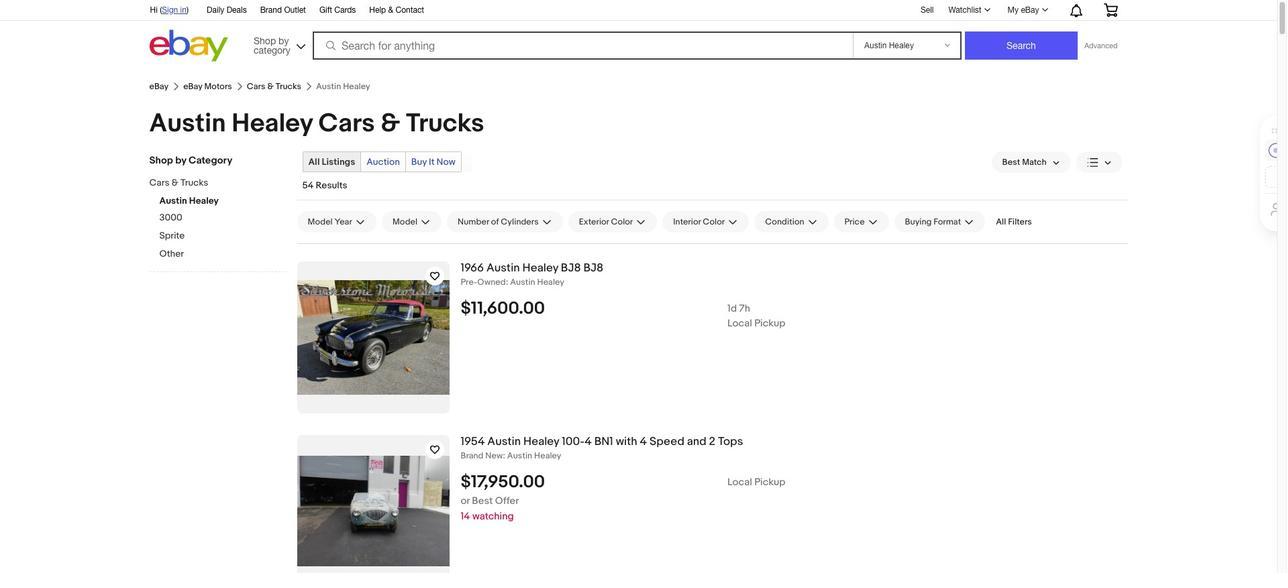 Task type: vqa. For each thing, say whether or not it's contained in the screenshot.
the left This
no



Task type: locate. For each thing, give the bounding box(es) containing it.
color right exterior
[[611, 217, 633, 228]]

best left match
[[1003, 157, 1021, 168]]

by for category
[[279, 35, 289, 46]]

0 horizontal spatial by
[[175, 154, 186, 167]]

auction link
[[361, 152, 405, 172]]

local down tops
[[728, 476, 752, 489]]

)
[[187, 5, 189, 15]]

2 pickup from the top
[[755, 476, 786, 489]]

1 horizontal spatial shop
[[254, 35, 276, 46]]

$17,950.00
[[461, 472, 545, 493]]

1 vertical spatial pickup
[[755, 476, 786, 489]]

1966
[[461, 262, 484, 275]]

1 vertical spatial local
[[728, 476, 752, 489]]

1 horizontal spatial brand
[[461, 451, 484, 462]]

now
[[437, 156, 456, 168]]

2 local from the top
[[728, 476, 752, 489]]

2 vertical spatial trucks
[[181, 177, 208, 189]]

sign
[[162, 5, 178, 15]]

2 color from the left
[[703, 217, 725, 228]]

by inside shop by category
[[279, 35, 289, 46]]

contact
[[396, 5, 424, 15]]

1 color from the left
[[611, 217, 633, 228]]

1954 austin healey 100-4 bn1 with 4 speed and 2 tops image
[[297, 456, 449, 568]]

0 horizontal spatial 4
[[585, 436, 592, 449]]

all inside button
[[996, 217, 1007, 228]]

bj8
[[561, 262, 581, 275], [584, 262, 604, 275]]

1 4 from the left
[[585, 436, 592, 449]]

0 vertical spatial by
[[279, 35, 289, 46]]

watching
[[473, 511, 514, 523]]

brand left outlet
[[260, 5, 282, 15]]

ebay motors
[[183, 81, 232, 92]]

pickup inside "local pickup or best offer 14 watching"
[[755, 476, 786, 489]]

cars inside cars & trucks austin healey 3000 sprite other
[[149, 177, 170, 189]]

2 horizontal spatial cars
[[319, 108, 375, 140]]

0 horizontal spatial trucks
[[181, 177, 208, 189]]

match
[[1022, 157, 1047, 168]]

bn1
[[595, 436, 614, 449]]

trucks inside cars & trucks austin healey 3000 sprite other
[[181, 177, 208, 189]]

1 horizontal spatial by
[[279, 35, 289, 46]]

1 horizontal spatial best
[[1003, 157, 1021, 168]]

in
[[180, 5, 187, 15]]

1 vertical spatial brand
[[461, 451, 484, 462]]

model year
[[308, 217, 352, 228]]

buy
[[411, 156, 427, 168]]

1 horizontal spatial :
[[506, 277, 508, 288]]

0 vertical spatial trucks
[[276, 81, 301, 92]]

my
[[1008, 5, 1019, 15]]

1 horizontal spatial ebay
[[183, 81, 202, 92]]

0 vertical spatial brand
[[260, 5, 282, 15]]

1 vertical spatial trucks
[[406, 108, 484, 140]]

ebay left ebay motors
[[149, 81, 169, 92]]

0 horizontal spatial best
[[472, 495, 493, 508]]

2 model from the left
[[393, 217, 418, 228]]

1 vertical spatial by
[[175, 154, 186, 167]]

local
[[728, 317, 752, 330], [728, 476, 752, 489]]

by down brand outlet link
[[279, 35, 289, 46]]

trucks down category
[[276, 81, 301, 92]]

model
[[308, 217, 333, 228], [393, 217, 418, 228]]

best right or
[[472, 495, 493, 508]]

1 vertical spatial :
[[503, 451, 505, 462]]

by left category
[[175, 154, 186, 167]]

& inside the account navigation
[[388, 5, 393, 15]]

0 horizontal spatial brand
[[260, 5, 282, 15]]

exterior color button
[[568, 211, 657, 233]]

1954 austin healey 100-4 bn1 with 4 speed and 2 tops link
[[461, 436, 1128, 450]]

daily deals link
[[207, 3, 247, 18]]

0 horizontal spatial cars
[[149, 177, 170, 189]]

help & contact
[[369, 5, 424, 15]]

new
[[486, 451, 503, 462]]

0 horizontal spatial :
[[503, 451, 505, 462]]

watchlist link
[[941, 2, 997, 18]]

1 vertical spatial best
[[472, 495, 493, 508]]

2 4 from the left
[[640, 436, 647, 449]]

shop down brand outlet link
[[254, 35, 276, 46]]

0 horizontal spatial model
[[308, 217, 333, 228]]

interior color
[[674, 217, 725, 228]]

& down shop by category
[[172, 177, 178, 189]]

model for model
[[393, 217, 418, 228]]

1 horizontal spatial 4
[[640, 436, 647, 449]]

ebay for ebay motors
[[183, 81, 202, 92]]

0 vertical spatial :
[[506, 277, 508, 288]]

1d
[[728, 303, 737, 315]]

shop left category
[[149, 154, 173, 167]]

healey left the 100-
[[524, 436, 559, 449]]

best inside "local pickup or best offer 14 watching"
[[472, 495, 493, 508]]

pre-
[[461, 277, 478, 288]]

model button
[[382, 211, 442, 233]]

4 right "with"
[[640, 436, 647, 449]]

category
[[189, 154, 233, 167]]

ebay inside my ebay link
[[1021, 5, 1040, 15]]

1 vertical spatial shop
[[149, 154, 173, 167]]

model year button
[[297, 211, 377, 233]]

& right help
[[388, 5, 393, 15]]

trucks for cars & trucks
[[276, 81, 301, 92]]

filters
[[1008, 217, 1032, 228]]

best match button
[[992, 152, 1071, 173]]

0 vertical spatial local
[[728, 317, 752, 330]]

1 horizontal spatial model
[[393, 217, 418, 228]]

shop inside the austin healey cars & trucks main content
[[149, 154, 173, 167]]

model right year
[[393, 217, 418, 228]]

healey up '$17,950.00'
[[534, 451, 562, 462]]

None submit
[[965, 32, 1078, 60]]

gift cards
[[319, 5, 356, 15]]

0 vertical spatial best
[[1003, 157, 1021, 168]]

None text field
[[461, 277, 1128, 289], [461, 451, 1128, 462], [461, 277, 1128, 289], [461, 451, 1128, 462]]

daily
[[207, 5, 224, 15]]

&
[[388, 5, 393, 15], [267, 81, 274, 92], [381, 108, 400, 140], [172, 177, 178, 189]]

shop
[[254, 35, 276, 46], [149, 154, 173, 167]]

trucks up now
[[406, 108, 484, 140]]

& up the "auction"
[[381, 108, 400, 140]]

brand outlet link
[[260, 3, 306, 18]]

all
[[308, 156, 320, 168], [996, 217, 1007, 228]]

pickup down the 1966 austin healey bj8 bj8 link
[[755, 317, 786, 330]]

pickup down 1954 austin healey 100-4 bn1 with 4 speed and 2 tops link
[[755, 476, 786, 489]]

1966 austin healey bj8 bj8 image
[[297, 281, 449, 395]]

& inside cars & trucks austin healey 3000 sprite other
[[172, 177, 178, 189]]

all left filters in the right of the page
[[996, 217, 1007, 228]]

0 horizontal spatial ebay
[[149, 81, 169, 92]]

1 pickup from the top
[[755, 317, 786, 330]]

: inside 1954 austin healey 100-4 bn1 with 4 speed and 2 tops brand new : austin healey
[[503, 451, 505, 462]]

shop by category banner
[[143, 0, 1128, 65]]

brand inside the account navigation
[[260, 5, 282, 15]]

my ebay
[[1008, 5, 1040, 15]]

cars up 3000
[[149, 177, 170, 189]]

best match
[[1003, 157, 1047, 168]]

1 horizontal spatial bj8
[[584, 262, 604, 275]]

1 local from the top
[[728, 317, 752, 330]]

2 horizontal spatial ebay
[[1021, 5, 1040, 15]]

0 vertical spatial all
[[308, 156, 320, 168]]

cars & trucks austin healey 3000 sprite other
[[149, 177, 219, 260]]

austin
[[149, 108, 226, 140], [159, 195, 187, 207], [487, 262, 520, 275], [510, 277, 535, 288], [488, 436, 521, 449], [507, 451, 532, 462]]

ebay for ebay
[[149, 81, 169, 92]]

3000 link
[[159, 212, 287, 225]]

1 horizontal spatial trucks
[[276, 81, 301, 92]]

2 vertical spatial cars
[[149, 177, 170, 189]]

healey up 3000 link
[[189, 195, 219, 207]]

pickup inside the 1d 7h local pickup
[[755, 317, 786, 330]]

0 vertical spatial cars & trucks link
[[247, 81, 301, 92]]

shop inside shop by category
[[254, 35, 276, 46]]

Search for anything text field
[[315, 33, 851, 58]]

pickup
[[755, 317, 786, 330], [755, 476, 786, 489]]

help & contact link
[[369, 3, 424, 18]]

: up $11,600.00
[[506, 277, 508, 288]]

results
[[316, 180, 347, 191]]

all up 54
[[308, 156, 320, 168]]

0 horizontal spatial shop
[[149, 154, 173, 167]]

54
[[302, 180, 314, 191]]

view: list view image
[[1087, 155, 1112, 170]]

1 horizontal spatial color
[[703, 217, 725, 228]]

color
[[611, 217, 633, 228], [703, 217, 725, 228]]

model left year
[[308, 217, 333, 228]]

1 model from the left
[[308, 217, 333, 228]]

local inside "local pickup or best offer 14 watching"
[[728, 476, 752, 489]]

0 horizontal spatial color
[[611, 217, 633, 228]]

1 horizontal spatial cars
[[247, 81, 266, 92]]

year
[[335, 217, 352, 228]]

& down category
[[267, 81, 274, 92]]

buying format
[[905, 217, 961, 228]]

brand inside 1954 austin healey 100-4 bn1 with 4 speed and 2 tops brand new : austin healey
[[461, 451, 484, 462]]

austin healey cars & trucks
[[149, 108, 484, 140]]

0 vertical spatial shop
[[254, 35, 276, 46]]

cars right motors
[[247, 81, 266, 92]]

interior
[[674, 217, 701, 228]]

trucks
[[276, 81, 301, 92], [406, 108, 484, 140], [181, 177, 208, 189]]

0 vertical spatial pickup
[[755, 317, 786, 330]]

: up '$17,950.00'
[[503, 451, 505, 462]]

4 left bn1
[[585, 436, 592, 449]]

0 horizontal spatial bj8
[[561, 262, 581, 275]]

4
[[585, 436, 592, 449], [640, 436, 647, 449]]

owned
[[478, 277, 506, 288]]

offer
[[495, 495, 519, 508]]

1 vertical spatial cars & trucks link
[[149, 177, 277, 190]]

0 vertical spatial cars
[[247, 81, 266, 92]]

0 horizontal spatial all
[[308, 156, 320, 168]]

color right interior
[[703, 217, 725, 228]]

trucks down shop by category
[[181, 177, 208, 189]]

healey down "cylinders"
[[523, 262, 559, 275]]

your shopping cart image
[[1103, 3, 1119, 17]]

cars up the listings
[[319, 108, 375, 140]]

ebay link
[[149, 81, 169, 92]]

local down 7h
[[728, 317, 752, 330]]

help
[[369, 5, 386, 15]]

1 horizontal spatial all
[[996, 217, 1007, 228]]

1 vertical spatial all
[[996, 217, 1007, 228]]

54 results
[[302, 180, 347, 191]]

brand down 1954
[[461, 451, 484, 462]]

austin up 3000
[[159, 195, 187, 207]]

austin up shop by category
[[149, 108, 226, 140]]

ebay left motors
[[183, 81, 202, 92]]

ebay right my
[[1021, 5, 1040, 15]]

by inside the austin healey cars & trucks main content
[[175, 154, 186, 167]]

sell
[[921, 5, 934, 15]]

ebay
[[1021, 5, 1040, 15], [149, 81, 169, 92], [183, 81, 202, 92]]



Task type: describe. For each thing, give the bounding box(es) containing it.
healey down cars & trucks
[[232, 108, 313, 140]]

all listings link
[[303, 152, 361, 172]]

other link
[[159, 248, 287, 261]]

1966 austin healey bj8 bj8 link
[[461, 262, 1128, 276]]

condition
[[765, 217, 805, 228]]

buy it now
[[411, 156, 456, 168]]

1 bj8 from the left
[[561, 262, 581, 275]]

with
[[616, 436, 638, 449]]

best inside 'dropdown button'
[[1003, 157, 1021, 168]]

all for all filters
[[996, 217, 1007, 228]]

austin right owned
[[510, 277, 535, 288]]

cars for cars & trucks
[[247, 81, 266, 92]]

price button
[[834, 211, 889, 233]]

outlet
[[284, 5, 306, 15]]

or
[[461, 495, 470, 508]]

category
[[254, 45, 290, 55]]

cylinders
[[501, 217, 539, 228]]

buying format button
[[895, 211, 986, 233]]

ebay motors link
[[183, 81, 232, 92]]

and
[[687, 436, 707, 449]]

color for interior color
[[703, 217, 725, 228]]

all for all listings
[[308, 156, 320, 168]]

watchlist
[[949, 5, 982, 15]]

local pickup or best offer 14 watching
[[461, 476, 786, 523]]

healey up $11,600.00
[[537, 277, 565, 288]]

gift cards link
[[319, 3, 356, 18]]

condition button
[[755, 211, 829, 233]]

& for cars & trucks
[[267, 81, 274, 92]]

3000
[[159, 212, 182, 224]]

interior color button
[[663, 211, 749, 233]]

& for cars & trucks austin healey 3000 sprite other
[[172, 177, 178, 189]]

all filters button
[[991, 211, 1038, 233]]

tops
[[718, 436, 743, 449]]

austin inside cars & trucks austin healey 3000 sprite other
[[159, 195, 187, 207]]

2 bj8 from the left
[[584, 262, 604, 275]]

other
[[159, 248, 184, 260]]

shop for shop by category
[[149, 154, 173, 167]]

number of cylinders button
[[447, 211, 563, 233]]

1 vertical spatial cars
[[319, 108, 375, 140]]

sprite
[[159, 230, 185, 242]]

2
[[709, 436, 716, 449]]

austin right new
[[507, 451, 532, 462]]

austin up owned
[[487, 262, 520, 275]]

1954 austin healey 100-4 bn1 with 4 speed and 2 tops brand new : austin healey
[[461, 436, 743, 462]]

cars for cars & trucks austin healey 3000 sprite other
[[149, 177, 170, 189]]

sprite link
[[159, 230, 287, 243]]

: inside 1966 austin healey bj8 bj8 pre-owned : austin healey
[[506, 277, 508, 288]]

cards
[[335, 5, 356, 15]]

motors
[[204, 81, 232, 92]]

gift
[[319, 5, 332, 15]]

shop by category
[[149, 154, 233, 167]]

number
[[458, 217, 489, 228]]

& for help & contact
[[388, 5, 393, 15]]

advanced link
[[1078, 32, 1125, 59]]

1954
[[461, 436, 485, 449]]

1966 austin healey bj8 bj8 pre-owned : austin healey
[[461, 262, 604, 288]]

none submit inside "shop by category" banner
[[965, 32, 1078, 60]]

healey inside cars & trucks austin healey 3000 sprite other
[[189, 195, 219, 207]]

format
[[934, 217, 961, 228]]

14
[[461, 511, 470, 523]]

auction
[[367, 156, 400, 168]]

model for model year
[[308, 217, 333, 228]]

shop by category
[[254, 35, 290, 55]]

brand outlet
[[260, 5, 306, 15]]

buying
[[905, 217, 932, 228]]

hi ( sign in )
[[150, 5, 189, 15]]

it
[[429, 156, 435, 168]]

deals
[[227, 5, 247, 15]]

2 horizontal spatial trucks
[[406, 108, 484, 140]]

sign in link
[[162, 5, 187, 15]]

sell link
[[915, 5, 940, 15]]

cars & trucks
[[247, 81, 301, 92]]

shop for shop by category
[[254, 35, 276, 46]]

buy it now link
[[406, 152, 461, 172]]

listings
[[322, 156, 355, 168]]

by for category
[[175, 154, 186, 167]]

advanced
[[1085, 42, 1118, 50]]

of
[[491, 217, 499, 228]]

color for exterior color
[[611, 217, 633, 228]]

account navigation
[[143, 0, 1128, 21]]

price
[[845, 217, 865, 228]]

shop by category button
[[248, 30, 308, 59]]

austin up new
[[488, 436, 521, 449]]

100-
[[562, 436, 585, 449]]

(
[[160, 5, 162, 15]]

speed
[[650, 436, 685, 449]]

trucks for cars & trucks austin healey 3000 sprite other
[[181, 177, 208, 189]]

all filters
[[996, 217, 1032, 228]]

1d 7h local pickup
[[728, 303, 786, 330]]

austin healey cars & trucks main content
[[139, 76, 1139, 574]]

my ebay link
[[1001, 2, 1054, 18]]

local inside the 1d 7h local pickup
[[728, 317, 752, 330]]



